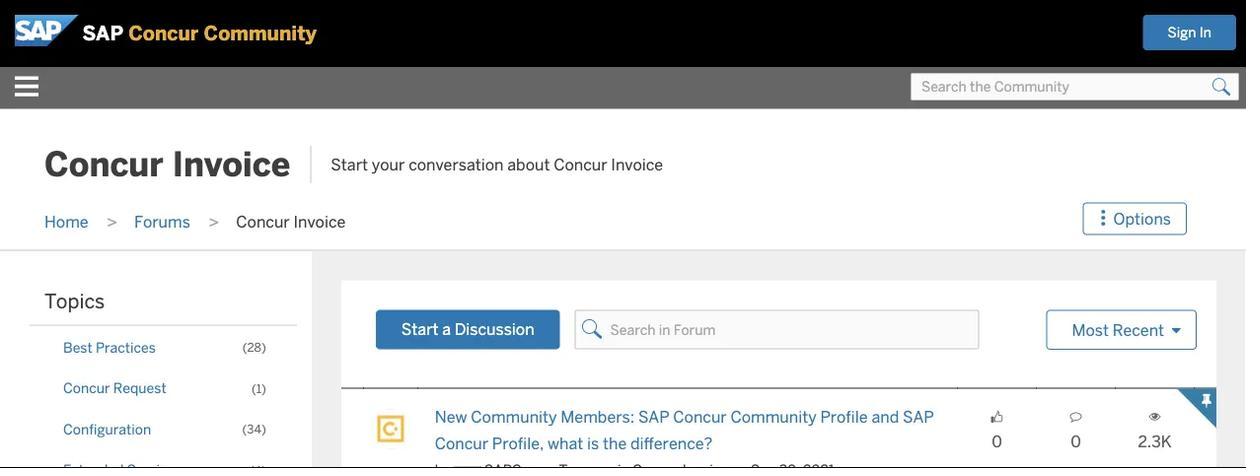 Task type: describe. For each thing, give the bounding box(es) containing it.
start for start your conversation about concur invoice
[[331, 155, 368, 175]]

most
[[1072, 320, 1109, 341]]

and
[[872, 407, 899, 427]]

(28)
[[242, 341, 266, 356]]

request
[[113, 380, 166, 398]]

(1)
[[252, 381, 266, 397]]

sign in
[[1168, 24, 1212, 41]]

best practices link
[[49, 333, 277, 364]]

recent
[[1113, 320, 1164, 341]]

concur request link
[[49, 374, 277, 405]]

sap concur community
[[82, 21, 317, 46]]

0 horizontal spatial sap
[[82, 21, 123, 46]]

0 horizontal spatial invoice
[[172, 143, 290, 186]]

the
[[603, 434, 627, 454]]

new community members: sap concur community profile and sap concur profile, what is the difference? link
[[435, 407, 934, 454]]

2 horizontal spatial sap
[[903, 407, 934, 427]]

options
[[1113, 208, 1171, 229]]

2 horizontal spatial community
[[731, 407, 817, 427]]

start your conversation about concur invoice
[[331, 155, 663, 175]]

practices
[[96, 339, 156, 357]]

Search the Community text field
[[911, 73, 1239, 101]]

what
[[548, 434, 583, 454]]

1 horizontal spatial sap
[[638, 407, 670, 427]]

discussion
[[455, 320, 534, 340]]

conversation
[[409, 155, 504, 175]]

configuration
[[63, 421, 151, 439]]

new
[[435, 407, 467, 427]]

concur inside concur request link
[[63, 380, 110, 398]]

1 horizontal spatial community
[[471, 407, 557, 427]]

difference?
[[630, 434, 713, 454]]

start a discussion link
[[376, 310, 560, 350]]

topics heading
[[44, 289, 105, 314]]

most recent
[[1072, 320, 1168, 341]]



Task type: locate. For each thing, give the bounding box(es) containing it.
1 horizontal spatial 0
[[1071, 431, 1081, 452]]

profile
[[820, 407, 868, 427]]

about
[[507, 155, 550, 175]]

0 vertical spatial start
[[331, 155, 368, 175]]

concur request
[[63, 380, 166, 398]]

home link
[[35, 211, 98, 232]]

start
[[331, 155, 368, 175], [401, 320, 439, 340]]

configuration link
[[49, 415, 277, 446]]

best
[[63, 339, 93, 357]]

(34)
[[242, 422, 266, 438]]

sap
[[82, 21, 123, 46], [638, 407, 670, 427], [903, 407, 934, 427]]

2 horizontal spatial invoice
[[611, 155, 663, 175]]

1 horizontal spatial invoice
[[293, 211, 346, 232]]

0 vertical spatial concur invoice
[[44, 143, 290, 186]]

1 vertical spatial start
[[401, 320, 439, 340]]

new community members: sap concur community profile and sap concur profile, what is the difference?
[[435, 407, 934, 454]]

list containing best practices
[[49, 333, 277, 469]]

Search in Forum text field
[[575, 310, 979, 350]]

start for start a discussion
[[401, 320, 439, 340]]

best practices
[[63, 339, 156, 357]]

profile,
[[492, 434, 544, 454]]

a
[[442, 320, 451, 340]]

most recent link
[[1046, 310, 1197, 350]]

1 vertical spatial concur invoice
[[236, 211, 346, 232]]

sign in link
[[1143, 15, 1236, 50]]

start a discussion
[[401, 320, 534, 340]]

sap right and
[[903, 407, 934, 427]]

concur
[[128, 21, 199, 46], [44, 143, 163, 186], [554, 155, 607, 175], [236, 211, 290, 232], [63, 380, 110, 398], [673, 407, 727, 427], [435, 434, 488, 454]]

concur invoice
[[44, 143, 290, 186], [236, 211, 346, 232]]

members:
[[561, 407, 635, 427]]

sapconcurteam image
[[371, 410, 410, 450]]

in
[[1199, 24, 1212, 41]]

home
[[44, 211, 88, 232]]

your
[[372, 155, 405, 175]]

invoice
[[172, 143, 290, 186], [611, 155, 663, 175], [293, 211, 346, 232]]

None submit
[[1207, 73, 1236, 101]]

list containing home
[[35, 194, 1093, 250]]

0 horizontal spatial community
[[204, 21, 317, 46]]

forums
[[134, 211, 190, 232]]

community
[[204, 21, 317, 46], [471, 407, 557, 427], [731, 407, 817, 427]]

options button
[[1083, 203, 1187, 236]]

2 0 from the left
[[1071, 431, 1081, 452]]

start left your
[[331, 155, 368, 175]]

is
[[587, 434, 599, 454]]

2.3k
[[1138, 431, 1172, 452]]

sap up difference? at the right bottom of the page
[[638, 407, 670, 427]]

list
[[35, 194, 1093, 250], [49, 333, 277, 469]]

1 0 from the left
[[992, 431, 1002, 452]]

0 horizontal spatial 0
[[992, 431, 1002, 452]]

topics
[[44, 289, 105, 314]]

0
[[992, 431, 1002, 452], [1071, 431, 1081, 452]]

1 vertical spatial list
[[49, 333, 277, 469]]

sign
[[1168, 24, 1196, 41]]

forums link
[[124, 211, 200, 232]]

0 vertical spatial list
[[35, 194, 1093, 250]]

views image
[[1149, 412, 1161, 425]]

1 horizontal spatial start
[[401, 320, 439, 340]]

0 horizontal spatial start
[[331, 155, 368, 175]]

sap image
[[15, 15, 79, 46]]

start left a
[[401, 320, 439, 340]]

sap right sap image
[[82, 21, 123, 46]]



Task type: vqa. For each thing, say whether or not it's contained in the screenshot.
announcements
no



